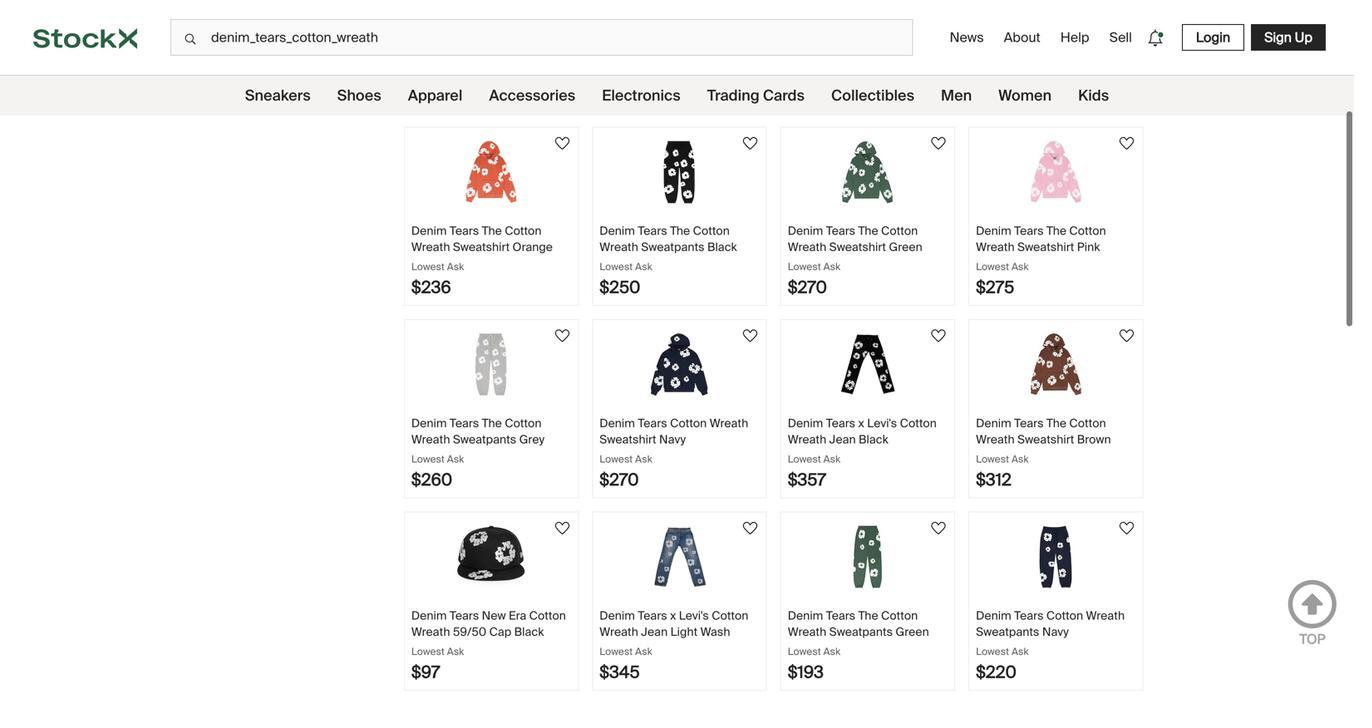 Task type: describe. For each thing, give the bounding box(es) containing it.
denim tears cotton wreath sweatpants navy image
[[998, 526, 1115, 588]]

lowest inside denim tears cotton wreath sweatpants navy lowest ask $220
[[977, 645, 1010, 658]]

trending
[[217, 8, 293, 26]]

wreath inside "denim tears x levi's cotton wreath jean light wash lowest ask $345"
[[600, 624, 639, 640]]

ask inside denim tears the cotton wreath sweatshirt royal blue lowest ask $253
[[447, 68, 464, 81]]

wreath inside denim tears the cotton wreath sweatshirt black lowest ask $290
[[600, 47, 639, 62]]

$220
[[977, 662, 1017, 683]]

tears for denim tears x levi's cotton wreath jean black
[[827, 416, 856, 431]]

denim tears the cotton wreath sweatpants green image
[[810, 526, 926, 588]]

sweatshirt for $270
[[830, 239, 887, 255]]

denim inside "denim tears cotton wreath sweatshirt red lowest ask $247"
[[977, 31, 1012, 46]]

wash
[[701, 624, 731, 640]]

lowest inside denim tears the cotton wreath sweatshirt orange lowest ask $236
[[412, 260, 445, 273]]

lowest inside denim tears the cotton wreath sweatshirt brown lowest ask $312
[[977, 453, 1010, 466]]

the for $275
[[1047, 223, 1067, 239]]

tears for denim tears the cotton wreath sweatshirt grey
[[827, 31, 856, 46]]

wreath inside denim tears the cotton wreath sweatshirt pink lowest ask $275
[[977, 239, 1015, 255]]

cotton inside denim tears the cotton wreath sweatshirt orange lowest ask $236
[[505, 223, 542, 239]]

sneakers link
[[245, 76, 311, 116]]

follow image right denim tears cotton wreath sweatpants navy 'image'
[[1117, 519, 1137, 539]]

denim tears the cotton wreath sweatshirt green image
[[810, 141, 926, 203]]

ask inside denim tears the cotton wreath sweatshirt brown lowest ask $312
[[1012, 453, 1029, 466]]

tears for denim tears the cotton wreath sweatshirt pink
[[1015, 223, 1044, 239]]

ask inside denim tears the cotton wreath sweatpants grey lowest ask $260
[[447, 453, 464, 466]]

collectibles
[[832, 86, 915, 105]]

tears for denim tears the cotton wreath sweatshirt brown
[[1015, 416, 1044, 431]]

new
[[482, 608, 506, 624]]

denim tears the cotton wreath sweatshirt orange image
[[433, 141, 550, 203]]

electronics
[[602, 86, 681, 105]]

sweatpants inside denim tears cotton wreath sweatpants navy lowest ask $220
[[977, 624, 1040, 640]]

cotton inside denim tears the cotton wreath sweatshirt royal blue lowest ask $253
[[505, 31, 542, 46]]

denim tears the cotton wreath sweatshirt pink image
[[998, 141, 1115, 203]]

notification unread icon image
[[1144, 26, 1168, 50]]

x for ask
[[670, 608, 677, 624]]

cotton inside denim tears the cotton wreath sweatpants green lowest ask $193
[[882, 608, 918, 624]]

follow image for $270
[[929, 133, 949, 153]]

sign
[[1265, 29, 1292, 46]]

light
[[671, 624, 698, 640]]

the for $252
[[859, 31, 879, 46]]

denim tears new era cotton wreath 59/50 cap black lowest ask $97
[[412, 608, 566, 683]]

denim tears the cotton wreath sweatshirt black lowest ask $290
[[600, 31, 731, 106]]

sign up button
[[1252, 24, 1327, 51]]

denim for denim tears new era cotton wreath 59/50 cap black
[[412, 608, 447, 624]]

denim for denim tears the cotton wreath sweatshirt brown
[[977, 416, 1012, 431]]

tears for denim tears new era cotton wreath 59/50 cap black
[[450, 608, 479, 624]]

login button
[[1183, 24, 1245, 51]]

lowest inside denim tears new era cotton wreath 59/50 cap black lowest ask $97
[[412, 645, 445, 658]]

about link
[[998, 22, 1048, 53]]

denim tears the cotton wreath sweatshirt brown lowest ask $312
[[977, 416, 1112, 491]]

cap
[[490, 624, 512, 640]]

denim tears cotton wreath sweatshirt red lowest ask $247
[[977, 31, 1125, 106]]

cotton inside denim tears the cotton wreath sweatpants black lowest ask $250
[[693, 223, 730, 239]]

cotton inside denim tears cotton wreath sweatpants navy lowest ask $220
[[1047, 608, 1084, 624]]

denim tears the cotton wreath sweatshirt brown image
[[998, 334, 1115, 396]]

red
[[1036, 47, 1058, 62]]

women link
[[999, 76, 1052, 116]]

denim for denim tears x levi's cotton wreath jean light wash
[[600, 608, 635, 624]]

$97
[[412, 662, 440, 683]]

ask inside "denim tears cotton wreath sweatshirt red lowest ask $247"
[[1012, 68, 1029, 81]]

sell link
[[1103, 22, 1139, 53]]

wreath inside denim tears the cotton wreath sweatpants black lowest ask $250
[[600, 239, 639, 255]]

denim tears the cotton wreath sweatpants black image
[[622, 141, 738, 203]]

ask inside denim tears cotton wreath sweatshirt navy lowest ask $270
[[636, 453, 653, 466]]

$193
[[788, 662, 824, 683]]

lowest inside denim tears cotton wreath sweatshirt navy lowest ask $270
[[600, 453, 633, 466]]

denim tears x levi's cotton wreath jean black image
[[810, 334, 926, 396]]

pink
[[1078, 239, 1101, 255]]

accessories link
[[489, 76, 576, 116]]

accessories
[[489, 86, 576, 105]]

black inside denim tears the cotton wreath sweatpants black lowest ask $250
[[708, 239, 737, 255]]

ask inside denim tears the cotton wreath sweatshirt black lowest ask $290
[[636, 68, 653, 81]]

stockx logo link
[[0, 0, 171, 75]]

product category switcher element
[[0, 76, 1355, 116]]

cotton inside denim tears cotton wreath sweatshirt navy lowest ask $270
[[670, 416, 707, 431]]

x for $357
[[859, 416, 865, 431]]

denim for denim tears cotton wreath sweatpants navy
[[977, 608, 1012, 624]]

sweatshirt inside denim tears cotton wreath sweatshirt navy lowest ask $270
[[600, 432, 657, 447]]

tears for denim tears the cotton wreath sweatshirt green
[[827, 223, 856, 239]]

cotton inside denim tears the cotton wreath sweatshirt black lowest ask $290
[[693, 31, 730, 46]]

cotton inside denim tears the cotton wreath sweatshirt pink lowest ask $275
[[1070, 223, 1107, 239]]

trending deals button
[[217, 7, 344, 33]]

denim tears the cotton wreath sweatshirt pink lowest ask $275
[[977, 223, 1107, 298]]

denim tears the cotton wreath sweatshirt royal blue lowest ask $253
[[412, 31, 569, 106]]

sweatpants for $193
[[830, 624, 893, 640]]

levi's for ask
[[679, 608, 709, 624]]

follow image for $312
[[1117, 326, 1137, 346]]

jean for $357
[[830, 432, 856, 447]]

blue
[[545, 47, 569, 62]]

wreath inside denim tears the cotton wreath sweatpants green lowest ask $193
[[788, 624, 827, 640]]

denim tears cotton wreath sweatpants navy lowest ask $220
[[977, 608, 1125, 683]]

sweatshirt for $275
[[1018, 239, 1075, 255]]

cotton inside "denim tears cotton wreath sweatshirt red lowest ask $247"
[[1047, 31, 1084, 46]]

lowest inside denim tears the cotton wreath sweatshirt royal blue lowest ask $253
[[412, 68, 445, 81]]

ask inside denim tears the cotton wreath sweatshirt green lowest ask $270
[[824, 260, 841, 273]]

tears inside "denim tears cotton wreath sweatshirt red lowest ask $247"
[[1015, 31, 1044, 46]]

wreath inside denim tears new era cotton wreath 59/50 cap black lowest ask $97
[[412, 624, 450, 640]]

denim tears x levi's cotton wreath jean light wash image
[[622, 526, 738, 588]]

black inside denim tears new era cotton wreath 59/50 cap black lowest ask $97
[[515, 624, 544, 640]]

denim tears the cotton wreath sweatshirt green lowest ask $270
[[788, 223, 923, 298]]

denim for denim tears the cotton wreath sweatpants black
[[600, 223, 635, 239]]

cotton inside denim tears the cotton wreath sweatshirt brown lowest ask $312
[[1070, 416, 1107, 431]]

denim for denim tears the cotton wreath sweatpants grey
[[412, 416, 447, 431]]

apparel
[[408, 86, 463, 105]]

shoes
[[337, 86, 382, 105]]

cotton inside denim tears new era cotton wreath 59/50 cap black lowest ask $97
[[530, 608, 566, 624]]

green for $193
[[896, 624, 930, 640]]

$250
[[600, 277, 641, 298]]

the for $236
[[482, 223, 502, 239]]

era
[[509, 608, 527, 624]]

cotton inside denim tears the cotton wreath sweatshirt green lowest ask $270
[[882, 223, 918, 239]]

wreath inside denim tears cotton wreath sweatshirt navy lowest ask $270
[[710, 416, 749, 431]]

black inside denim tears x levi's cotton wreath jean black lowest ask $357
[[859, 432, 889, 447]]

ask inside denim tears cotton wreath sweatpants navy lowest ask $220
[[1012, 645, 1029, 658]]

wreath inside "denim tears cotton wreath sweatshirt red lowest ask $247"
[[1087, 31, 1125, 46]]

the for $312
[[1047, 416, 1067, 431]]

wreath inside denim tears the cotton wreath sweatshirt grey lowest ask $252
[[788, 47, 827, 62]]

wreath inside denim tears x levi's cotton wreath jean black lowest ask $357
[[788, 432, 827, 447]]

denim tears new era cotton wreath 59/50 cap black image
[[433, 526, 550, 588]]

$312
[[977, 470, 1012, 491]]

follow image for $193
[[929, 519, 949, 539]]

denim for denim tears the cotton wreath sweatshirt black
[[600, 31, 635, 46]]

$236
[[412, 277, 451, 298]]

denim for denim tears x levi's cotton wreath jean black
[[788, 416, 824, 431]]

denim tears the cotton wreath sweatpants green lowest ask $193
[[788, 608, 930, 683]]

grey for $260
[[519, 432, 545, 447]]

lowest inside denim tears the cotton wreath sweatpants black lowest ask $250
[[600, 260, 633, 273]]

kids
[[1079, 86, 1110, 105]]

stockx logo image
[[33, 28, 137, 49]]

orange
[[513, 239, 553, 255]]

denim tears the cotton wreath sweatpants black lowest ask $250
[[600, 223, 737, 298]]

back to top image
[[1288, 580, 1338, 630]]

tears for denim tears cotton wreath sweatshirt navy
[[638, 416, 668, 431]]

news link
[[944, 22, 991, 53]]

grey for $252
[[889, 47, 915, 62]]

follow image for $250
[[741, 133, 761, 153]]

sell
[[1110, 29, 1133, 46]]

follow image for $236
[[553, 133, 572, 153]]

about
[[1004, 29, 1041, 46]]

$275
[[977, 277, 1015, 298]]

sweatshirt for $290
[[641, 47, 698, 62]]

the for $270
[[859, 223, 879, 239]]



Task type: locate. For each thing, give the bounding box(es) containing it.
$270
[[788, 277, 828, 298], [600, 470, 639, 491]]

tears for denim tears the cotton wreath sweatshirt royal blue
[[450, 31, 479, 46]]

collectibles link
[[832, 76, 915, 116]]

login
[[1197, 29, 1231, 46]]

tears down denim tears the cotton wreath sweatshirt orange image in the left top of the page
[[450, 223, 479, 239]]

sweatshirt inside denim tears the cotton wreath sweatshirt green lowest ask $270
[[830, 239, 887, 255]]

news
[[950, 29, 985, 46]]

levi's up 'light'
[[679, 608, 709, 624]]

green inside denim tears the cotton wreath sweatpants green lowest ask $193
[[896, 624, 930, 640]]

follow image right denim tears x levi's cotton wreath jean black image
[[929, 326, 949, 346]]

cotton up orange
[[505, 223, 542, 239]]

the for $250
[[670, 223, 691, 239]]

the down denim tears the cotton wreath sweatshirt green image
[[859, 223, 879, 239]]

follow image down men link
[[929, 133, 949, 153]]

cotton down denim tears x levi's cotton wreath jean black image
[[900, 416, 937, 431]]

follow image for $260
[[553, 326, 572, 346]]

tears inside denim tears the cotton wreath sweatpants grey lowest ask $260
[[450, 416, 479, 431]]

tears inside denim tears cotton wreath sweatshirt navy lowest ask $270
[[638, 416, 668, 431]]

sweatpants for $250
[[641, 239, 705, 255]]

navy down denim tears cotton wreath sweatpants navy 'image'
[[1043, 624, 1069, 640]]

1 horizontal spatial navy
[[1043, 624, 1069, 640]]

green inside denim tears the cotton wreath sweatshirt green lowest ask $270
[[889, 239, 923, 255]]

lowest
[[412, 68, 445, 81], [600, 68, 633, 81], [788, 68, 821, 81], [977, 68, 1010, 81], [412, 260, 445, 273], [600, 260, 633, 273], [788, 260, 821, 273], [977, 260, 1010, 273], [412, 453, 445, 466], [600, 453, 633, 466], [788, 453, 821, 466], [977, 453, 1010, 466], [412, 645, 445, 658], [600, 645, 633, 658], [788, 645, 821, 658], [977, 645, 1010, 658]]

the inside denim tears the cotton wreath sweatpants grey lowest ask $260
[[482, 416, 502, 431]]

cards
[[763, 86, 805, 105]]

the inside denim tears the cotton wreath sweatshirt orange lowest ask $236
[[482, 223, 502, 239]]

the inside denim tears the cotton wreath sweatpants green lowest ask $193
[[859, 608, 879, 624]]

below retail
[[217, 35, 321, 52]]

wreath inside denim tears the cotton wreath sweatshirt royal blue lowest ask $253
[[412, 47, 450, 62]]

deals
[[297, 8, 344, 26]]

tears up 59/50
[[450, 608, 479, 624]]

levi's
[[868, 416, 898, 431], [679, 608, 709, 624]]

cotton
[[505, 31, 542, 46], [693, 31, 730, 46], [882, 31, 918, 46], [1047, 31, 1084, 46], [505, 223, 542, 239], [693, 223, 730, 239], [882, 223, 918, 239], [1070, 223, 1107, 239], [505, 416, 542, 431], [670, 416, 707, 431], [900, 416, 937, 431], [1070, 416, 1107, 431], [530, 608, 566, 624], [712, 608, 749, 624], [882, 608, 918, 624], [1047, 608, 1084, 624]]

denim tears the cotton wreath sweatpants grey image
[[433, 334, 550, 396]]

follow image
[[553, 133, 572, 153], [741, 133, 761, 153], [1117, 133, 1137, 153], [1117, 326, 1137, 346], [741, 519, 761, 539], [1117, 519, 1137, 539]]

jean left 'light'
[[641, 624, 668, 640]]

tears down denim tears the cotton wreath sweatshirt green image
[[827, 223, 856, 239]]

the up "product category switcher" element
[[670, 31, 691, 46]]

ask inside denim tears x levi's cotton wreath jean black lowest ask $357
[[824, 453, 841, 466]]

tears down denim tears the cotton wreath sweatshirt brown image
[[1015, 416, 1044, 431]]

x up 'light'
[[670, 608, 677, 624]]

ask inside denim tears the cotton wreath sweatpants green lowest ask $193
[[824, 645, 841, 658]]

the for $290
[[670, 31, 691, 46]]

0 horizontal spatial $270
[[600, 470, 639, 491]]

tears down denim tears the cotton wreath sweatpants grey image
[[450, 416, 479, 431]]

denim inside denim tears the cotton wreath sweatshirt green lowest ask $270
[[788, 223, 824, 239]]

0 horizontal spatial jean
[[641, 624, 668, 640]]

follow image
[[929, 133, 949, 153], [553, 326, 572, 346], [741, 326, 761, 346], [929, 326, 949, 346], [553, 519, 572, 539], [929, 519, 949, 539]]

apparel link
[[408, 76, 463, 116]]

trading
[[708, 86, 760, 105]]

$270 inside denim tears the cotton wreath sweatshirt green lowest ask $270
[[788, 277, 828, 298]]

ask
[[447, 68, 464, 81], [636, 68, 653, 81], [824, 68, 841, 81], [1012, 68, 1029, 81], [447, 260, 464, 273], [636, 260, 653, 273], [824, 260, 841, 273], [1012, 260, 1029, 273], [447, 453, 464, 466], [636, 453, 653, 466], [824, 453, 841, 466], [1012, 453, 1029, 466], [447, 645, 464, 658], [636, 645, 653, 658], [824, 645, 841, 658], [1012, 645, 1029, 658]]

tears up apparel link
[[450, 31, 479, 46]]

top
[[1300, 631, 1326, 648]]

1 vertical spatial navy
[[1043, 624, 1069, 640]]

denim inside denim tears the cotton wreath sweatshirt orange lowest ask $236
[[412, 223, 447, 239]]

cotton down 'denim tears the cotton wreath sweatpants green' "image"
[[882, 608, 918, 624]]

ask inside denim tears the cotton wreath sweatshirt orange lowest ask $236
[[447, 260, 464, 273]]

cotton down denim tears cotton wreath sweatshirt navy image
[[670, 416, 707, 431]]

1 horizontal spatial grey
[[889, 47, 915, 62]]

wreath
[[1087, 31, 1125, 46], [412, 47, 450, 62], [600, 47, 639, 62], [788, 47, 827, 62], [412, 239, 450, 255], [600, 239, 639, 255], [788, 239, 827, 255], [977, 239, 1015, 255], [710, 416, 749, 431], [412, 432, 450, 447], [788, 432, 827, 447], [977, 432, 1015, 447], [1087, 608, 1125, 624], [412, 624, 450, 640], [600, 624, 639, 640], [788, 624, 827, 640]]

navy for $220
[[1043, 624, 1069, 640]]

denim inside denim tears the cotton wreath sweatpants grey lowest ask $260
[[412, 416, 447, 431]]

retail
[[272, 35, 321, 52]]

cotton down denim tears the cotton wreath sweatshirt green image
[[882, 223, 918, 239]]

$345
[[600, 662, 640, 683]]

jean inside "denim tears x levi's cotton wreath jean light wash lowest ask $345"
[[641, 624, 668, 640]]

cotton up royal
[[505, 31, 542, 46]]

sweatshirt inside denim tears the cotton wreath sweatshirt orange lowest ask $236
[[453, 239, 510, 255]]

lowest inside "denim tears cotton wreath sweatshirt red lowest ask $247"
[[977, 68, 1010, 81]]

denim tears the cotton wreath sweatshirt orange lowest ask $236
[[412, 223, 553, 298]]

grey inside denim tears the cotton wreath sweatpants grey lowest ask $260
[[519, 432, 545, 447]]

the inside denim tears the cotton wreath sweatshirt green lowest ask $270
[[859, 223, 879, 239]]

cotton up red
[[1047, 31, 1084, 46]]

lowest inside denim tears the cotton wreath sweatpants green lowest ask $193
[[788, 645, 821, 658]]

lowest inside denim tears the cotton wreath sweatshirt black lowest ask $290
[[600, 68, 633, 81]]

black inside denim tears the cotton wreath sweatshirt black lowest ask $290
[[701, 47, 731, 62]]

jean inside denim tears x levi's cotton wreath jean black lowest ask $357
[[830, 432, 856, 447]]

sign up
[[1265, 29, 1313, 46]]

follow image right denim tears the cotton wreath sweatpants grey image
[[553, 326, 572, 346]]

sweatshirt inside denim tears the cotton wreath sweatshirt brown lowest ask $312
[[1018, 432, 1075, 447]]

cotton up pink
[[1070, 223, 1107, 239]]

0 horizontal spatial navy
[[660, 432, 686, 447]]

men
[[942, 86, 972, 105]]

green for $270
[[889, 239, 923, 255]]

men link
[[942, 76, 972, 116]]

help link
[[1054, 22, 1097, 53]]

jean for ask
[[641, 624, 668, 640]]

$260
[[412, 470, 453, 491]]

cotton up the wash
[[712, 608, 749, 624]]

Search... search field
[[171, 19, 914, 56]]

cotton inside "denim tears x levi's cotton wreath jean light wash lowest ask $345"
[[712, 608, 749, 624]]

x
[[859, 416, 865, 431], [670, 608, 677, 624]]

follow image right denim tears new era cotton wreath 59/50 cap black image
[[553, 519, 572, 539]]

shoes link
[[337, 76, 382, 116]]

sweatshirt for $252
[[830, 47, 887, 62]]

follow image right 'denim tears the cotton wreath sweatpants green' "image"
[[929, 519, 949, 539]]

follow image down accessories
[[553, 133, 572, 153]]

sweatshirt inside denim tears the cotton wreath sweatshirt royal blue lowest ask $253
[[453, 47, 510, 62]]

tears up electronics "link"
[[638, 31, 668, 46]]

green
[[889, 239, 923, 255], [896, 624, 930, 640]]

1 vertical spatial grey
[[519, 432, 545, 447]]

denim inside denim tears the cotton wreath sweatshirt brown lowest ask $312
[[977, 416, 1012, 431]]

follow image for lowest
[[553, 519, 572, 539]]

0 vertical spatial x
[[859, 416, 865, 431]]

1 vertical spatial $270
[[600, 470, 639, 491]]

59/50
[[453, 624, 487, 640]]

sweatpants inside denim tears the cotton wreath sweatpants black lowest ask $250
[[641, 239, 705, 255]]

navy inside denim tears cotton wreath sweatshirt navy lowest ask $270
[[660, 432, 686, 447]]

sweatpants for $260
[[453, 432, 517, 447]]

cotton up trading
[[693, 31, 730, 46]]

the down denim tears the cotton wreath sweatpants grey image
[[482, 416, 502, 431]]

denim tears x levi's cotton wreath jean light wash lowest ask $345
[[600, 608, 749, 683]]

women
[[999, 86, 1052, 105]]

the inside denim tears the cotton wreath sweatpants black lowest ask $250
[[670, 223, 691, 239]]

sweatpants down 'denim tears the cotton wreath sweatpants green' "image"
[[830, 624, 893, 640]]

cotton inside denim tears the cotton wreath sweatpants grey lowest ask $260
[[505, 416, 542, 431]]

sweatpants down denim tears the cotton wreath sweatpants black image
[[641, 239, 705, 255]]

1 vertical spatial green
[[896, 624, 930, 640]]

tears inside denim tears the cotton wreath sweatpants green lowest ask $193
[[827, 608, 856, 624]]

follow image right denim tears the cotton wreath sweatshirt pink image
[[1117, 133, 1137, 153]]

denim for denim tears the cotton wreath sweatshirt royal blue
[[412, 31, 447, 46]]

levi's inside denim tears x levi's cotton wreath jean black lowest ask $357
[[868, 416, 898, 431]]

0 vertical spatial levi's
[[868, 416, 898, 431]]

denim inside "denim tears x levi's cotton wreath jean light wash lowest ask $345"
[[600, 608, 635, 624]]

tears inside denim tears the cotton wreath sweatshirt grey lowest ask $252
[[827, 31, 856, 46]]

tears down denim tears the cotton wreath sweatshirt pink image
[[1015, 223, 1044, 239]]

follow image for lowest
[[741, 519, 761, 539]]

the
[[482, 31, 502, 46], [670, 31, 691, 46], [859, 31, 879, 46], [482, 223, 502, 239], [670, 223, 691, 239], [859, 223, 879, 239], [1047, 223, 1067, 239], [482, 416, 502, 431], [1047, 416, 1067, 431], [859, 608, 879, 624]]

the down 'denim tears the cotton wreath sweatpants green' "image"
[[859, 608, 879, 624]]

tears
[[450, 31, 479, 46], [638, 31, 668, 46], [827, 31, 856, 46], [1015, 31, 1044, 46], [450, 223, 479, 239], [638, 223, 668, 239], [827, 223, 856, 239], [1015, 223, 1044, 239], [450, 416, 479, 431], [638, 416, 668, 431], [827, 416, 856, 431], [1015, 416, 1044, 431], [450, 608, 479, 624], [638, 608, 668, 624], [827, 608, 856, 624], [1015, 608, 1044, 624]]

tears inside denim tears the cotton wreath sweatpants black lowest ask $250
[[638, 223, 668, 239]]

wreath inside denim tears the cotton wreath sweatpants grey lowest ask $260
[[412, 432, 450, 447]]

sneakers
[[245, 86, 311, 105]]

follow image for ask
[[929, 326, 949, 346]]

navy inside denim tears cotton wreath sweatpants navy lowest ask $220
[[1043, 624, 1069, 640]]

navy
[[660, 432, 686, 447], [1043, 624, 1069, 640]]

black
[[701, 47, 731, 62], [708, 239, 737, 255], [859, 432, 889, 447], [515, 624, 544, 640]]

follow image right denim tears the cotton wreath sweatshirt brown image
[[1117, 326, 1137, 346]]

trading cards link
[[708, 76, 805, 116]]

sweatshirt
[[453, 47, 510, 62], [641, 47, 698, 62], [830, 47, 887, 62], [977, 47, 1033, 62], [453, 239, 510, 255], [830, 239, 887, 255], [1018, 239, 1075, 255], [600, 432, 657, 447], [1018, 432, 1075, 447]]

denim inside denim tears cotton wreath sweatshirt navy lowest ask $270
[[600, 416, 635, 431]]

the inside denim tears the cotton wreath sweatshirt pink lowest ask $275
[[1047, 223, 1067, 239]]

follow image for $275
[[1117, 133, 1137, 153]]

tears up $252
[[827, 31, 856, 46]]

wreath inside denim tears the cotton wreath sweatshirt green lowest ask $270
[[788, 239, 827, 255]]

ask inside denim tears new era cotton wreath 59/50 cap black lowest ask $97
[[447, 645, 464, 658]]

the inside denim tears the cotton wreath sweatshirt royal blue lowest ask $253
[[482, 31, 502, 46]]

ask inside denim tears the cotton wreath sweatshirt pink lowest ask $275
[[1012, 260, 1029, 273]]

lowest inside "denim tears x levi's cotton wreath jean light wash lowest ask $345"
[[600, 645, 633, 658]]

below retail button
[[217, 33, 321, 60]]

1 vertical spatial jean
[[641, 624, 668, 640]]

sweatshirt inside "denim tears cotton wreath sweatshirt red lowest ask $247"
[[977, 47, 1033, 62]]

$357
[[788, 470, 827, 491]]

sweatshirt inside denim tears the cotton wreath sweatshirt grey lowest ask $252
[[830, 47, 887, 62]]

brown
[[1078, 432, 1112, 447]]

ask inside "denim tears x levi's cotton wreath jean light wash lowest ask $345"
[[636, 645, 653, 658]]

ask inside denim tears the cotton wreath sweatpants black lowest ask $250
[[636, 260, 653, 273]]

tears inside denim tears the cotton wreath sweatshirt pink lowest ask $275
[[1015, 223, 1044, 239]]

denim for denim tears the cotton wreath sweatshirt orange
[[412, 223, 447, 239]]

1 vertical spatial x
[[670, 608, 677, 624]]

sweatpants inside denim tears the cotton wreath sweatpants grey lowest ask $260
[[453, 432, 517, 447]]

sweatshirt for $236
[[453, 239, 510, 255]]

sweatpants up $220 at the right of the page
[[977, 624, 1040, 640]]

wreath inside denim tears cotton wreath sweatpants navy lowest ask $220
[[1087, 608, 1125, 624]]

tears down denim tears x levi's cotton wreath jean light wash "image"
[[638, 608, 668, 624]]

the for $193
[[859, 608, 879, 624]]

denim for denim tears the cotton wreath sweatshirt green
[[788, 223, 824, 239]]

denim tears the cotton wreath sweatshirt grey lowest ask $252
[[788, 31, 918, 106]]

tears down denim tears cotton wreath sweatshirt navy image
[[638, 416, 668, 431]]

denim
[[412, 31, 447, 46], [600, 31, 635, 46], [788, 31, 824, 46], [977, 31, 1012, 46], [412, 223, 447, 239], [600, 223, 635, 239], [788, 223, 824, 239], [977, 223, 1012, 239], [412, 416, 447, 431], [600, 416, 635, 431], [788, 416, 824, 431], [977, 416, 1012, 431], [412, 608, 447, 624], [600, 608, 635, 624], [788, 608, 824, 624], [977, 608, 1012, 624]]

denim tears x levi's cotton wreath jean black lowest ask $357
[[788, 416, 937, 491]]

$290
[[600, 84, 641, 106]]

ask inside denim tears the cotton wreath sweatshirt grey lowest ask $252
[[824, 68, 841, 81]]

tears up red
[[1015, 31, 1044, 46]]

sweatpants inside denim tears the cotton wreath sweatpants green lowest ask $193
[[830, 624, 893, 640]]

1 horizontal spatial levi's
[[868, 416, 898, 431]]

tears for denim tears the cotton wreath sweatpants green
[[827, 608, 856, 624]]

denim for denim tears the cotton wreath sweatpants green
[[788, 608, 824, 624]]

navy for $270
[[660, 432, 686, 447]]

cotton up collectibles
[[882, 31, 918, 46]]

trending deals
[[217, 8, 344, 26]]

0 vertical spatial green
[[889, 239, 923, 255]]

electronics link
[[602, 76, 681, 116]]

lowest inside denim tears x levi's cotton wreath jean black lowest ask $357
[[788, 453, 821, 466]]

lowest inside denim tears the cotton wreath sweatshirt green lowest ask $270
[[788, 260, 821, 273]]

help
[[1061, 29, 1090, 46]]

wreath inside denim tears the cotton wreath sweatshirt brown lowest ask $312
[[977, 432, 1015, 447]]

denim tears the cotton wreath sweatpants grey lowest ask $260
[[412, 416, 545, 491]]

denim inside denim tears the cotton wreath sweatpants black lowest ask $250
[[600, 223, 635, 239]]

1 horizontal spatial x
[[859, 416, 865, 431]]

sweatpants
[[641, 239, 705, 255], [453, 432, 517, 447], [830, 624, 893, 640], [977, 624, 1040, 640]]

sweatshirt for ask
[[453, 47, 510, 62]]

the for $260
[[482, 416, 502, 431]]

tears down denim tears the cotton wreath sweatpants black image
[[638, 223, 668, 239]]

0 horizontal spatial levi's
[[679, 608, 709, 624]]

tears for denim tears x levi's cotton wreath jean light wash
[[638, 608, 668, 624]]

follow image right denim tears cotton wreath sweatshirt navy image
[[741, 326, 761, 346]]

denim tears cotton wreath sweatshirt navy lowest ask $270
[[600, 416, 749, 491]]

lowest inside denim tears the cotton wreath sweatshirt grey lowest ask $252
[[788, 68, 821, 81]]

$252
[[788, 84, 828, 106]]

the up accessories
[[482, 31, 502, 46]]

0 vertical spatial navy
[[660, 432, 686, 447]]

tears inside denim tears the cotton wreath sweatshirt black lowest ask $290
[[638, 31, 668, 46]]

the for ask
[[482, 31, 502, 46]]

denim for denim tears the cotton wreath sweatshirt grey
[[788, 31, 824, 46]]

levi's for $357
[[868, 416, 898, 431]]

follow image down trading cards link
[[741, 133, 761, 153]]

the inside denim tears the cotton wreath sweatshirt brown lowest ask $312
[[1047, 416, 1067, 431]]

navy down denim tears cotton wreath sweatshirt navy image
[[660, 432, 686, 447]]

cotton right era
[[530, 608, 566, 624]]

denim for denim tears the cotton wreath sweatshirt pink
[[977, 223, 1012, 239]]

denim tears cotton wreath sweatshirt navy image
[[622, 334, 738, 396]]

x down denim tears x levi's cotton wreath jean black image
[[859, 416, 865, 431]]

the down denim tears the cotton wreath sweatshirt pink image
[[1047, 223, 1067, 239]]

1 horizontal spatial jean
[[830, 432, 856, 447]]

the up collectibles
[[859, 31, 879, 46]]

$247
[[977, 84, 1015, 106]]

royal
[[513, 47, 542, 62]]

tears inside denim tears the cotton wreath sweatshirt orange lowest ask $236
[[450, 223, 479, 239]]

tears for denim tears the cotton wreath sweatpants grey
[[450, 416, 479, 431]]

x inside "denim tears x levi's cotton wreath jean light wash lowest ask $345"
[[670, 608, 677, 624]]

the down denim tears the cotton wreath sweatshirt brown image
[[1047, 416, 1067, 431]]

the inside denim tears the cotton wreath sweatshirt grey lowest ask $252
[[859, 31, 879, 46]]

up
[[1296, 29, 1313, 46]]

denim inside denim tears the cotton wreath sweatshirt grey lowest ask $252
[[788, 31, 824, 46]]

0 vertical spatial jean
[[830, 432, 856, 447]]

grey
[[889, 47, 915, 62], [519, 432, 545, 447]]

denim inside denim tears the cotton wreath sweatpants green lowest ask $193
[[788, 608, 824, 624]]

tears for denim tears the cotton wreath sweatshirt black
[[638, 31, 668, 46]]

1 vertical spatial levi's
[[679, 608, 709, 624]]

tears inside denim tears new era cotton wreath 59/50 cap black lowest ask $97
[[450, 608, 479, 624]]

cotton up brown
[[1070, 416, 1107, 431]]

cotton down denim tears the cotton wreath sweatpants grey image
[[505, 416, 542, 431]]

lowest inside denim tears the cotton wreath sweatshirt pink lowest ask $275
[[977, 260, 1010, 273]]

tears for denim tears the cotton wreath sweatshirt orange
[[450, 223, 479, 239]]

1 horizontal spatial $270
[[788, 277, 828, 298]]

trading cards
[[708, 86, 805, 105]]

follow image right denim tears x levi's cotton wreath jean light wash "image"
[[741, 519, 761, 539]]

tears for denim tears the cotton wreath sweatpants black
[[638, 223, 668, 239]]

the down denim tears the cotton wreath sweatpants black image
[[670, 223, 691, 239]]

0 vertical spatial grey
[[889, 47, 915, 62]]

denim inside denim tears cotton wreath sweatpants navy lowest ask $220
[[977, 608, 1012, 624]]

tears for denim tears cotton wreath sweatpants navy
[[1015, 608, 1044, 624]]

tears down 'denim tears the cotton wreath sweatpants green' "image"
[[827, 608, 856, 624]]

tears inside denim tears x levi's cotton wreath jean black lowest ask $357
[[827, 416, 856, 431]]

0 vertical spatial $270
[[788, 277, 828, 298]]

cotton inside denim tears the cotton wreath sweatshirt grey lowest ask $252
[[882, 31, 918, 46]]

jean
[[830, 432, 856, 447], [641, 624, 668, 640]]

0 horizontal spatial x
[[670, 608, 677, 624]]

cotton down denim tears the cotton wreath sweatpants black image
[[693, 223, 730, 239]]

denim for denim tears cotton wreath sweatshirt navy
[[600, 416, 635, 431]]

kids link
[[1079, 76, 1110, 116]]

levi's down denim tears x levi's cotton wreath jean black image
[[868, 416, 898, 431]]

$253
[[412, 84, 451, 106]]

cotton down denim tears cotton wreath sweatpants navy 'image'
[[1047, 608, 1084, 624]]

lowest inside denim tears the cotton wreath sweatpants grey lowest ask $260
[[412, 453, 445, 466]]

sweatpants down denim tears the cotton wreath sweatpants grey image
[[453, 432, 517, 447]]

denim inside denim tears the cotton wreath sweatshirt royal blue lowest ask $253
[[412, 31, 447, 46]]

$270 inside denim tears cotton wreath sweatshirt navy lowest ask $270
[[600, 470, 639, 491]]

wreath inside denim tears the cotton wreath sweatshirt orange lowest ask $236
[[412, 239, 450, 255]]

jean down denim tears x levi's cotton wreath jean black image
[[830, 432, 856, 447]]

below
[[217, 35, 268, 52]]

sweatshirt for $312
[[1018, 432, 1075, 447]]

the down denim tears the cotton wreath sweatshirt orange image in the left top of the page
[[482, 223, 502, 239]]

tears down denim tears x levi's cotton wreath jean black image
[[827, 416, 856, 431]]

cotton inside denim tears x levi's cotton wreath jean black lowest ask $357
[[900, 416, 937, 431]]

0 horizontal spatial grey
[[519, 432, 545, 447]]

tears down denim tears cotton wreath sweatpants navy 'image'
[[1015, 608, 1044, 624]]



Task type: vqa. For each thing, say whether or not it's contained in the screenshot.
flap
no



